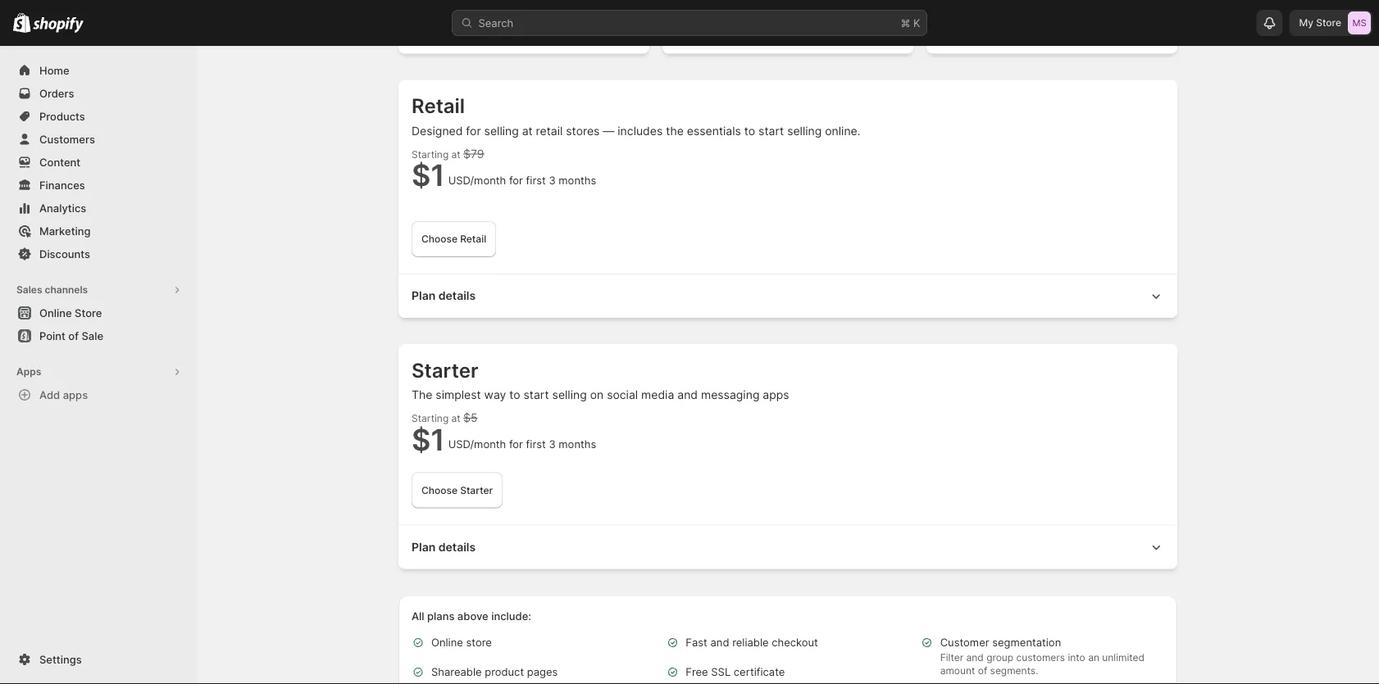 Task type: describe. For each thing, give the bounding box(es) containing it.
products link
[[10, 105, 187, 128]]

home
[[39, 64, 69, 77]]

sales channels
[[16, 284, 88, 296]]

segmentation
[[992, 637, 1061, 649]]

analytics link
[[10, 197, 187, 220]]

above
[[457, 610, 488, 623]]

add apps
[[39, 389, 88, 401]]

online store
[[39, 307, 102, 319]]

certificate
[[734, 666, 785, 679]]

for inside retail designed for selling at retail stores — includes the essentials to start selling online.
[[466, 124, 481, 138]]

apps inside starter the simplest way to start selling on social media and messaging apps
[[763, 388, 789, 402]]

discounts link
[[10, 243, 187, 266]]

way
[[484, 388, 506, 402]]

an
[[1088, 652, 1099, 664]]

channels
[[45, 284, 88, 296]]

customer
[[940, 637, 989, 649]]

orders link
[[10, 82, 187, 105]]

apps inside button
[[63, 389, 88, 401]]

first for $5
[[526, 438, 546, 451]]

0 horizontal spatial shopify image
[[13, 13, 31, 33]]

free
[[686, 666, 708, 679]]

apps button
[[10, 361, 187, 384]]

and inside starter the simplest way to start selling on social media and messaging apps
[[677, 388, 698, 402]]

products
[[39, 110, 85, 123]]

store
[[466, 637, 492, 649]]

my store
[[1299, 17, 1341, 29]]

$79
[[463, 147, 484, 161]]

choose retail link
[[412, 221, 496, 257]]

add
[[39, 389, 60, 401]]

3 for $79
[[549, 174, 556, 187]]

designed
[[412, 124, 463, 138]]

add apps button
[[10, 384, 187, 407]]

unlimited
[[1102, 652, 1145, 664]]

and inside customer segmentation filter and group customers into an unlimited amount of segments.
[[966, 652, 984, 664]]

2 horizontal spatial selling
[[787, 124, 822, 138]]

point
[[39, 330, 66, 342]]

settings
[[39, 653, 82, 666]]

home link
[[10, 59, 187, 82]]

filter
[[940, 652, 963, 664]]

marketing
[[39, 225, 91, 237]]

plan for selling
[[412, 289, 436, 303]]

3 for $5
[[549, 438, 556, 451]]

choose for choose starter
[[421, 485, 457, 496]]

store for my store
[[1316, 17, 1341, 29]]

point of sale
[[39, 330, 103, 342]]

pages
[[527, 666, 558, 679]]

online store
[[431, 637, 492, 649]]

starting for $5
[[412, 413, 449, 425]]

ssl
[[711, 666, 731, 679]]

the
[[666, 124, 684, 138]]

essentials
[[687, 124, 741, 138]]

finances link
[[10, 174, 187, 197]]

details for selling
[[438, 289, 476, 303]]

at inside retail designed for selling at retail stores — includes the essentials to start selling online.
[[522, 124, 533, 138]]

sale
[[81, 330, 103, 342]]

first for $79
[[526, 174, 546, 187]]

sales channels button
[[10, 279, 187, 302]]

for for $79
[[509, 174, 523, 187]]

online.
[[825, 124, 861, 138]]

choose for choose retail
[[421, 233, 457, 245]]

orders
[[39, 87, 74, 100]]

group
[[986, 652, 1013, 664]]

all
[[412, 610, 424, 623]]

point of sale button
[[0, 325, 197, 348]]

the
[[412, 388, 432, 402]]

includes
[[618, 124, 663, 138]]

1 horizontal spatial and
[[710, 637, 729, 649]]

retail inside choose retail link
[[460, 233, 486, 245]]

choose starter link
[[412, 473, 503, 509]]

finances
[[39, 179, 85, 191]]

social
[[607, 388, 638, 402]]

fast
[[686, 637, 707, 649]]

online store button
[[0, 302, 197, 325]]

⌘
[[901, 16, 910, 29]]

online store link
[[10, 302, 187, 325]]

all plans above include:
[[412, 610, 531, 623]]



Task type: vqa. For each thing, say whether or not it's contained in the screenshot.
the topmost of
yes



Task type: locate. For each thing, give the bounding box(es) containing it.
usd/month down $79
[[448, 174, 506, 187]]

apps right add
[[63, 389, 88, 401]]

my
[[1299, 17, 1313, 29]]

2 3 from the top
[[549, 438, 556, 451]]

first
[[526, 174, 546, 187], [526, 438, 546, 451]]

1 horizontal spatial list
[[676, 0, 900, 41]]

details for $1
[[438, 540, 476, 554]]

retail up designed
[[412, 94, 465, 118]]

3 down starter the simplest way to start selling on social media and messaging apps
[[549, 438, 556, 451]]

marketing link
[[10, 220, 187, 243]]

starting inside "starting at $79 $1 usd/month for first 3 months"
[[412, 148, 449, 160]]

1 plan details button from the top
[[398, 274, 1177, 318]]

to right way
[[509, 388, 520, 402]]

$1
[[412, 157, 445, 193], [412, 422, 445, 457]]

online inside button
[[39, 307, 72, 319]]

selling up $79
[[484, 124, 519, 138]]

choose starter
[[421, 485, 493, 496]]

store right my
[[1316, 17, 1341, 29]]

starting at $79 $1 usd/month for first 3 months
[[412, 147, 596, 193]]

at left $5
[[451, 413, 461, 425]]

1 vertical spatial $1
[[412, 422, 445, 457]]

of down group
[[978, 665, 987, 677]]

into
[[1068, 652, 1085, 664]]

0 vertical spatial months
[[559, 174, 596, 187]]

stores
[[566, 124, 600, 138]]

0 vertical spatial online
[[39, 307, 72, 319]]

discounts
[[39, 248, 90, 260]]

3 inside starting at $5 $1 usd/month for first 3 months
[[549, 438, 556, 451]]

0 vertical spatial usd/month
[[448, 174, 506, 187]]

0 vertical spatial plan
[[412, 289, 436, 303]]

sales
[[16, 284, 42, 296]]

0 horizontal spatial list
[[412, 0, 636, 41]]

$1 down designed
[[412, 157, 445, 193]]

customers
[[1016, 652, 1065, 664]]

store up sale
[[75, 307, 102, 319]]

1 vertical spatial details
[[438, 540, 476, 554]]

usd/month inside starting at $5 $1 usd/month for first 3 months
[[448, 438, 506, 451]]

1 plan details from the top
[[412, 289, 476, 303]]

selling left on
[[552, 388, 587, 402]]

plan details for $1
[[412, 540, 476, 554]]

start right way
[[524, 388, 549, 402]]

customers
[[39, 133, 95, 146]]

2 plan details from the top
[[412, 540, 476, 554]]

1 horizontal spatial apps
[[763, 388, 789, 402]]

starter the simplest way to start selling on social media and messaging apps
[[412, 358, 789, 402]]

1 vertical spatial for
[[509, 174, 523, 187]]

plan details down choose retail link
[[412, 289, 476, 303]]

segments.
[[990, 665, 1038, 677]]

reliable
[[732, 637, 769, 649]]

$5
[[463, 411, 478, 425]]

1 horizontal spatial online
[[431, 637, 463, 649]]

include:
[[491, 610, 531, 623]]

usd/month for $5
[[448, 438, 506, 451]]

2 plan from the top
[[412, 540, 436, 554]]

details down choose retail link
[[438, 289, 476, 303]]

1 months from the top
[[559, 174, 596, 187]]

months for $5
[[559, 438, 596, 451]]

starting inside starting at $5 $1 usd/month for first 3 months
[[412, 413, 449, 425]]

1 details from the top
[[438, 289, 476, 303]]

0 vertical spatial plan details button
[[398, 274, 1177, 318]]

starting for $79
[[412, 148, 449, 160]]

retail down "starting at $79 $1 usd/month for first 3 months"
[[460, 233, 486, 245]]

1 list from the left
[[412, 0, 636, 41]]

1 horizontal spatial selling
[[552, 388, 587, 402]]

months inside "starting at $79 $1 usd/month for first 3 months"
[[559, 174, 596, 187]]

online
[[39, 307, 72, 319], [431, 637, 463, 649]]

k
[[913, 16, 920, 29]]

usd/month for $79
[[448, 174, 506, 187]]

1 vertical spatial plan
[[412, 540, 436, 554]]

start right essentials
[[758, 124, 784, 138]]

choose
[[421, 233, 457, 245], [421, 485, 457, 496]]

$1 for $5
[[412, 422, 445, 457]]

on
[[590, 388, 604, 402]]

1 vertical spatial 3
[[549, 438, 556, 451]]

retail
[[536, 124, 563, 138]]

1 horizontal spatial store
[[1316, 17, 1341, 29]]

starter down starting at $5 $1 usd/month for first 3 months
[[460, 485, 493, 496]]

customers link
[[10, 128, 187, 151]]

$1 inside starting at $5 $1 usd/month for first 3 months
[[412, 422, 445, 457]]

online for online store
[[39, 307, 72, 319]]

0 vertical spatial 3
[[549, 174, 556, 187]]

0 vertical spatial details
[[438, 289, 476, 303]]

$1 down the
[[412, 422, 445, 457]]

for
[[466, 124, 481, 138], [509, 174, 523, 187], [509, 438, 523, 451]]

3 inside "starting at $79 $1 usd/month for first 3 months"
[[549, 174, 556, 187]]

start inside retail designed for selling at retail stores — includes the essentials to start selling online.
[[758, 124, 784, 138]]

selling left online. at right top
[[787, 124, 822, 138]]

at for $79
[[451, 148, 461, 160]]

2 plan details button from the top
[[398, 525, 1177, 569]]

retail inside retail designed for selling at retail stores — includes the essentials to start selling online.
[[412, 94, 465, 118]]

for for $5
[[509, 438, 523, 451]]

0 vertical spatial for
[[466, 124, 481, 138]]

shopify image
[[13, 13, 31, 33], [33, 17, 84, 33]]

1 vertical spatial start
[[524, 388, 549, 402]]

store for online store
[[75, 307, 102, 319]]

content
[[39, 156, 80, 168]]

start inside starter the simplest way to start selling on social media and messaging apps
[[524, 388, 549, 402]]

1 vertical spatial starter
[[460, 485, 493, 496]]

and right media
[[677, 388, 698, 402]]

⌘ k
[[901, 16, 920, 29]]

1 horizontal spatial of
[[978, 665, 987, 677]]

analytics
[[39, 202, 86, 214]]

1 vertical spatial of
[[978, 665, 987, 677]]

at inside starting at $5 $1 usd/month for first 3 months
[[451, 413, 461, 425]]

0 vertical spatial and
[[677, 388, 698, 402]]

details
[[438, 289, 476, 303], [438, 540, 476, 554]]

1 plan from the top
[[412, 289, 436, 303]]

1 vertical spatial retail
[[460, 233, 486, 245]]

retail
[[412, 94, 465, 118], [460, 233, 486, 245]]

plan details
[[412, 289, 476, 303], [412, 540, 476, 554]]

1 vertical spatial months
[[559, 438, 596, 451]]

and
[[677, 388, 698, 402], [710, 637, 729, 649], [966, 652, 984, 664]]

to
[[744, 124, 755, 138], [509, 388, 520, 402]]

to inside retail designed for selling at retail stores — includes the essentials to start selling online.
[[744, 124, 755, 138]]

plan details button for selling
[[398, 274, 1177, 318]]

1 vertical spatial to
[[509, 388, 520, 402]]

2 $1 from the top
[[412, 422, 445, 457]]

shareable
[[431, 666, 482, 679]]

0 horizontal spatial of
[[68, 330, 79, 342]]

customer segmentation filter and group customers into an unlimited amount of segments.
[[940, 637, 1145, 677]]

2 vertical spatial for
[[509, 438, 523, 451]]

plan down choose starter link on the bottom
[[412, 540, 436, 554]]

0 horizontal spatial online
[[39, 307, 72, 319]]

1 first from the top
[[526, 174, 546, 187]]

0 vertical spatial choose
[[421, 233, 457, 245]]

online up point
[[39, 307, 72, 319]]

1 vertical spatial online
[[431, 637, 463, 649]]

apps
[[16, 366, 41, 378]]

start
[[758, 124, 784, 138], [524, 388, 549, 402]]

for inside starting at $5 $1 usd/month for first 3 months
[[509, 438, 523, 451]]

0 vertical spatial at
[[522, 124, 533, 138]]

1 vertical spatial choose
[[421, 485, 457, 496]]

product
[[485, 666, 524, 679]]

0 horizontal spatial apps
[[63, 389, 88, 401]]

months
[[559, 174, 596, 187], [559, 438, 596, 451]]

0 vertical spatial first
[[526, 174, 546, 187]]

0 vertical spatial starter
[[412, 358, 478, 382]]

0 horizontal spatial selling
[[484, 124, 519, 138]]

starter
[[412, 358, 478, 382], [460, 485, 493, 496]]

of inside button
[[68, 330, 79, 342]]

simplest
[[436, 388, 481, 402]]

0 vertical spatial store
[[1316, 17, 1341, 29]]

1 vertical spatial at
[[451, 148, 461, 160]]

at left $79
[[451, 148, 461, 160]]

media
[[641, 388, 674, 402]]

amount
[[940, 665, 975, 677]]

0 vertical spatial retail
[[412, 94, 465, 118]]

0 horizontal spatial store
[[75, 307, 102, 319]]

first inside starting at $5 $1 usd/month for first 3 months
[[526, 438, 546, 451]]

1 vertical spatial starting
[[412, 413, 449, 425]]

point of sale link
[[10, 325, 187, 348]]

to right essentials
[[744, 124, 755, 138]]

choose retail
[[421, 233, 486, 245]]

2 months from the top
[[559, 438, 596, 451]]

1 vertical spatial plan details
[[412, 540, 476, 554]]

1 3 from the top
[[549, 174, 556, 187]]

0 horizontal spatial and
[[677, 388, 698, 402]]

1 $1 from the top
[[412, 157, 445, 193]]

$1 for $79
[[412, 157, 445, 193]]

starter inside starter the simplest way to start selling on social media and messaging apps
[[412, 358, 478, 382]]

settings link
[[10, 649, 187, 671]]

of inside customer segmentation filter and group customers into an unlimited amount of segments.
[[978, 665, 987, 677]]

months down stores
[[559, 174, 596, 187]]

my store image
[[1348, 11, 1371, 34]]

details down choose starter link on the bottom
[[438, 540, 476, 554]]

months down on
[[559, 438, 596, 451]]

for inside "starting at $79 $1 usd/month for first 3 months"
[[509, 174, 523, 187]]

plan details button
[[398, 274, 1177, 318], [398, 525, 1177, 569]]

starter up simplest
[[412, 358, 478, 382]]

2 list from the left
[[676, 0, 900, 41]]

plan for $1
[[412, 540, 436, 554]]

1 horizontal spatial to
[[744, 124, 755, 138]]

list
[[412, 0, 636, 41], [676, 0, 900, 41]]

1 horizontal spatial start
[[758, 124, 784, 138]]

selling inside starter the simplest way to start selling on social media and messaging apps
[[552, 388, 587, 402]]

usd/month inside "starting at $79 $1 usd/month for first 3 months"
[[448, 174, 506, 187]]

starting down the
[[412, 413, 449, 425]]

3 down retail
[[549, 174, 556, 187]]

—
[[603, 124, 614, 138]]

months inside starting at $5 $1 usd/month for first 3 months
[[559, 438, 596, 451]]

starting at $5 $1 usd/month for first 3 months
[[412, 411, 596, 457]]

apps right messaging
[[763, 388, 789, 402]]

1 vertical spatial plan details button
[[398, 525, 1177, 569]]

plan down choose retail link
[[412, 289, 436, 303]]

0 vertical spatial of
[[68, 330, 79, 342]]

0 vertical spatial starting
[[412, 148, 449, 160]]

store
[[1316, 17, 1341, 29], [75, 307, 102, 319]]

online for online store
[[431, 637, 463, 649]]

1 vertical spatial first
[[526, 438, 546, 451]]

1 horizontal spatial shopify image
[[33, 17, 84, 33]]

and right fast
[[710, 637, 729, 649]]

1 vertical spatial usd/month
[[448, 438, 506, 451]]

2 first from the top
[[526, 438, 546, 451]]

at for $5
[[451, 413, 461, 425]]

2 choose from the top
[[421, 485, 457, 496]]

2 horizontal spatial and
[[966, 652, 984, 664]]

2 details from the top
[[438, 540, 476, 554]]

plan details for selling
[[412, 289, 476, 303]]

fast and reliable checkout
[[686, 637, 818, 649]]

search
[[478, 16, 513, 29]]

shareable product pages
[[431, 666, 558, 679]]

1 starting from the top
[[412, 148, 449, 160]]

0 vertical spatial plan details
[[412, 289, 476, 303]]

of
[[68, 330, 79, 342], [978, 665, 987, 677]]

1 vertical spatial and
[[710, 637, 729, 649]]

$1 inside "starting at $79 $1 usd/month for first 3 months"
[[412, 157, 445, 193]]

0 vertical spatial start
[[758, 124, 784, 138]]

plan details down choose starter link on the bottom
[[412, 540, 476, 554]]

usd/month down $5
[[448, 438, 506, 451]]

1 choose from the top
[[421, 233, 457, 245]]

2 usd/month from the top
[[448, 438, 506, 451]]

0 vertical spatial to
[[744, 124, 755, 138]]

of left sale
[[68, 330, 79, 342]]

plan
[[412, 289, 436, 303], [412, 540, 436, 554]]

free ssl certificate
[[686, 666, 785, 679]]

plan details button for $1
[[398, 525, 1177, 569]]

messaging
[[701, 388, 760, 402]]

first inside "starting at $79 $1 usd/month for first 3 months"
[[526, 174, 546, 187]]

at inside "starting at $79 $1 usd/month for first 3 months"
[[451, 148, 461, 160]]

1 usd/month from the top
[[448, 174, 506, 187]]

starting down designed
[[412, 148, 449, 160]]

online down plans
[[431, 637, 463, 649]]

1 vertical spatial store
[[75, 307, 102, 319]]

0 horizontal spatial start
[[524, 388, 549, 402]]

2 vertical spatial at
[[451, 413, 461, 425]]

0 horizontal spatial to
[[509, 388, 520, 402]]

2 starting from the top
[[412, 413, 449, 425]]

to inside starter the simplest way to start selling on social media and messaging apps
[[509, 388, 520, 402]]

retail designed for selling at retail stores — includes the essentials to start selling online.
[[412, 94, 861, 138]]

checkout
[[772, 637, 818, 649]]

plans
[[427, 610, 455, 623]]

0 vertical spatial $1
[[412, 157, 445, 193]]

content link
[[10, 151, 187, 174]]

and down the "customer"
[[966, 652, 984, 664]]

months for $79
[[559, 174, 596, 187]]

at
[[522, 124, 533, 138], [451, 148, 461, 160], [451, 413, 461, 425]]

at left retail
[[522, 124, 533, 138]]

store inside button
[[75, 307, 102, 319]]

2 vertical spatial and
[[966, 652, 984, 664]]



